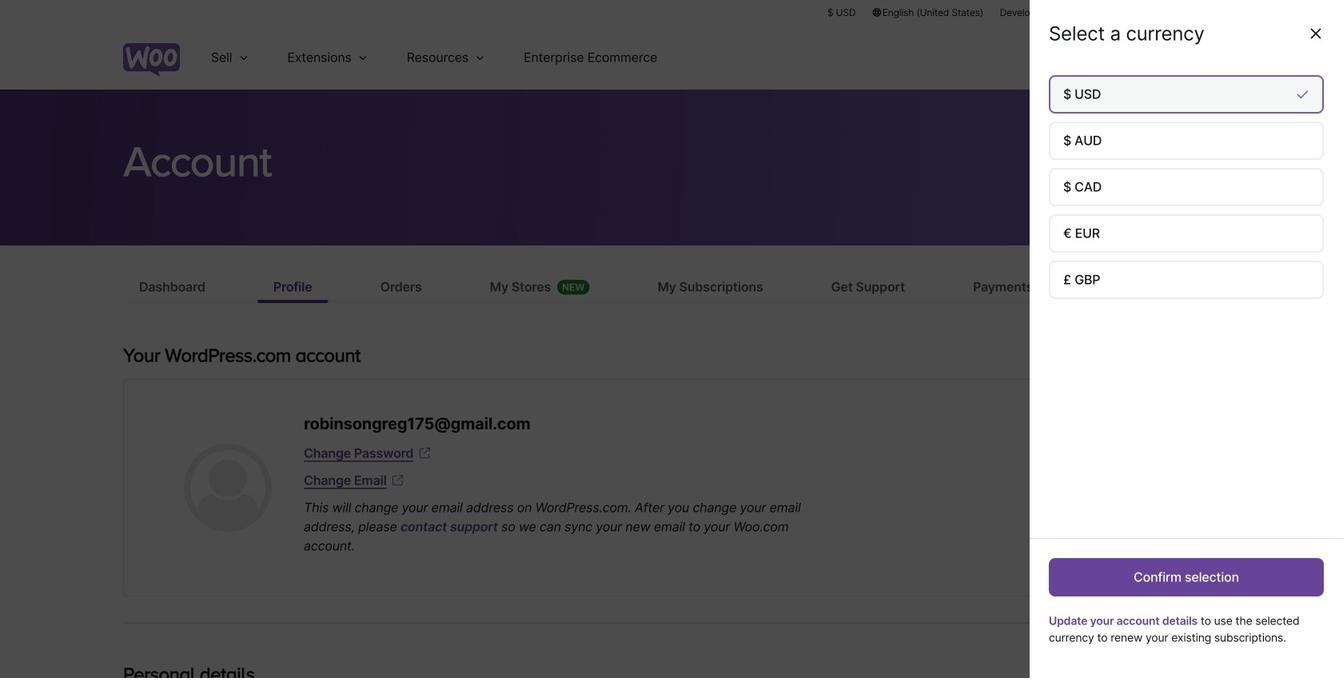 Task type: locate. For each thing, give the bounding box(es) containing it.
open account menu image
[[1195, 45, 1221, 70]]

external link image
[[390, 473, 406, 489]]

external link image
[[417, 446, 433, 462]]

gravatar image image
[[184, 444, 272, 532]]

close selector image
[[1309, 26, 1325, 42]]

service navigation menu element
[[1125, 32, 1221, 84]]

search image
[[1154, 45, 1180, 70]]



